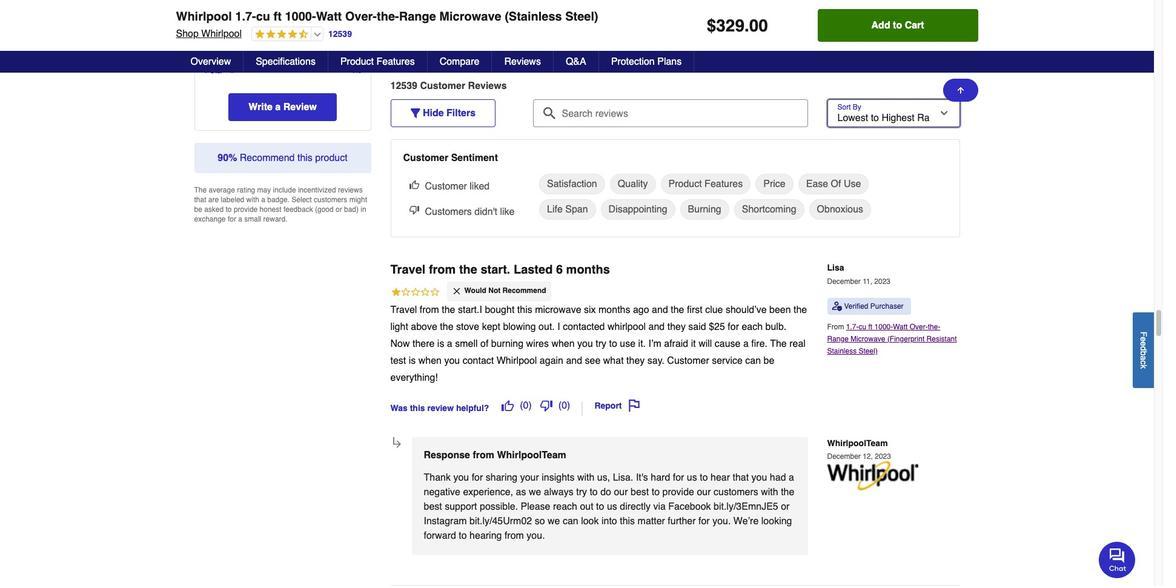 Task type: locate. For each thing, give the bounding box(es) containing it.
1.7-
[[235, 10, 256, 24], [846, 323, 859, 332]]

try inside travel from the start.i bought this microwave six months ago and the first clue should've been the light above the stove kept blowing out. i contacted whirlpool and they said $25 for each bulb. now there is a smell of burning wires when you try to use it. i'm afraid it will cause a fire. the real test is when you contact whirlpool again and see what they say. customer service can be everything!
[[596, 338, 606, 349]]

1 horizontal spatial burning
[[688, 204, 721, 215]]

star right 4
[[210, 23, 223, 32]]

we're
[[734, 516, 759, 527]]

f e e d b a c k button
[[1133, 312, 1154, 388]]

of
[[831, 179, 841, 190], [480, 338, 489, 349]]

1 horizontal spatial that
[[733, 472, 749, 483]]

1 ) from the left
[[529, 400, 532, 411]]

customer sentiment
[[403, 153, 498, 164]]

2 star from the top
[[210, 23, 223, 32]]

rating
[[237, 186, 255, 195]]

reward.
[[263, 215, 288, 224]]

cu up 4.5 stars image at the top
[[256, 10, 270, 24]]

price button
[[756, 174, 793, 195]]

bit.ly/45urm02
[[470, 516, 532, 527]]

the down had
[[781, 487, 794, 498]]

1 horizontal spatial we
[[548, 516, 560, 527]]

s
[[501, 81, 507, 92]]

from for response from whirlpoolteam
[[473, 450, 494, 461]]

1 vertical spatial watt
[[893, 323, 908, 332]]

1 uploaded image image from the left
[[395, 5, 514, 17]]

0 horizontal spatial watt
[[316, 10, 342, 24]]

this down "directly"
[[620, 516, 635, 527]]

1.7-cu ft 1000-watt over-the- range microwave (fingerprint resistant stainless steel) link
[[827, 323, 957, 356]]

can down reach
[[563, 516, 578, 527]]

watt
[[316, 10, 342, 24], [893, 323, 908, 332]]

or up looking
[[781, 501, 790, 512]]

ago
[[633, 305, 649, 315]]

1 vertical spatial review
[[283, 102, 317, 113]]

can inside thank you for sharing your insights with us, lisa. it's hard for us to hear that you had a negative experience, as we always try to do our best to provide our customers with the best support possible. please reach out to us directly via facebook bit.ly/3emnje5 or instagram bit.ly/45urm02 so we can look into this matter further for you. we're looking forward to hearing from you.
[[563, 516, 578, 527]]

whirlpoolteam inside whirlpoolteam december 12, 2023
[[827, 438, 888, 448]]

add
[[872, 20, 890, 31]]

use left it.
[[620, 338, 636, 349]]

via
[[653, 501, 666, 512]]

1 horizontal spatial arrow right image
[[939, 0, 948, 15]]

of inside travel from the start.i bought this microwave six months ago and the first clue should've been the light above the stove kept blowing out. i contacted whirlpool and they said $25 for each bulb. now there is a smell of burning wires when you try to use it. i'm afraid it will cause a fire. the real test is when you contact whirlpool again and see what they say. customer service can be everything!
[[480, 338, 489, 349]]

1 horizontal spatial provide
[[662, 487, 694, 498]]

customer up customer liked
[[403, 153, 448, 164]]

thumb up image up thumb down icon
[[409, 180, 419, 190]]

ft
[[274, 10, 282, 24], [868, 323, 873, 332]]

from inside travel from the start.i bought this microwave six months ago and the first clue should've been the light above the stove kept blowing out. i contacted whirlpool and they said $25 for each bulb. now there is a smell of burning wires when you try to use it. i'm afraid it will cause a fire. the real test is when you contact whirlpool again and see what they say. customer service can be everything!
[[420, 305, 439, 315]]

bad)
[[344, 206, 359, 214]]

for down labeled
[[228, 215, 236, 224]]

product inside button
[[669, 179, 702, 190]]

0 horizontal spatial 0
[[523, 400, 529, 411]]

we
[[529, 487, 541, 498], [548, 516, 560, 527]]

0 horizontal spatial 1000-
[[285, 10, 316, 24]]

11,
[[863, 277, 872, 286]]

features
[[377, 56, 415, 67]]

cu
[[256, 10, 270, 24], [859, 323, 866, 332]]

burning down the blowing
[[491, 338, 524, 349]]

0 horizontal spatial that
[[194, 196, 206, 204]]

the inside thank you for sharing your insights with us, lisa. it's hard for us to hear that you had a negative experience, as we always try to do our best to provide our customers with the best support possible. please reach out to us directly via facebook bit.ly/3emnje5 or instagram bit.ly/45urm02 so we can look into this matter further for you. we're looking forward to hearing from you.
[[781, 487, 794, 498]]

2023 right 12, at the bottom right of the page
[[875, 453, 891, 461]]

1 e from the top
[[1139, 337, 1149, 342]]

to right out at the bottom of the page
[[596, 501, 604, 512]]

when down i
[[552, 338, 575, 349]]

star for 4 star
[[210, 23, 223, 32]]

or
[[336, 206, 342, 214], [781, 501, 790, 512]]

0 vertical spatial thumb up image
[[409, 180, 419, 190]]

.
[[745, 16, 749, 35]]

0 horizontal spatial we
[[529, 487, 541, 498]]

0 horizontal spatial arrow right image
[[391, 438, 403, 450]]

1.7- down verified
[[846, 323, 859, 332]]

0 horizontal spatial product
[[315, 153, 348, 164]]

features
[[705, 179, 743, 190]]

whirlpoolteam up 12, at the bottom right of the page
[[827, 438, 888, 448]]

2023 inside lisa december 11, 2023
[[874, 277, 891, 286]]

this inside thank you for sharing your insights with us, lisa. it's hard for us to hear that you had a negative experience, as we always try to do our best to provide our customers with the best support possible. please reach out to us directly via facebook bit.ly/3emnje5 or instagram bit.ly/45urm02 so we can look into this matter further for you. we're looking forward to hearing from you.
[[620, 516, 635, 527]]

verified purchaser icon image
[[832, 302, 842, 312]]

say.
[[647, 355, 665, 366]]

use
[[844, 179, 861, 190], [620, 338, 636, 349]]

1 horizontal spatial recommend
[[503, 287, 546, 295]]

shortcoming button
[[734, 200, 804, 220]]

1 horizontal spatial when
[[552, 338, 575, 349]]

whirlpoolbrand image
[[827, 461, 918, 491]]

recommend up may
[[240, 153, 295, 164]]

0 vertical spatial when
[[552, 338, 575, 349]]

our up facebook
[[697, 487, 711, 498]]

watt left 68%
[[316, 10, 342, 24]]

to right add
[[893, 20, 902, 31]]

0 vertical spatial over-
[[345, 10, 377, 24]]

1 december from the top
[[827, 277, 861, 286]]

1000-
[[285, 10, 316, 24], [875, 323, 893, 332]]

is
[[437, 338, 444, 349], [409, 355, 416, 366]]

12539 for 12539 customer review s
[[390, 81, 417, 92]]

1 vertical spatial provide
[[662, 487, 694, 498]]

to down labeled
[[226, 206, 232, 214]]

2 december from the top
[[827, 453, 861, 461]]

1 vertical spatial microwave
[[851, 335, 885, 344]]

1 horizontal spatial thumb up image
[[502, 400, 514, 412]]

uploaded image image
[[395, 5, 514, 17], [520, 5, 639, 17], [645, 5, 764, 17], [770, 5, 888, 17], [895, 5, 1013, 17]]

0 horizontal spatial the
[[194, 186, 207, 195]]

1 horizontal spatial ( 0 )
[[558, 400, 570, 411]]

1 vertical spatial ft
[[868, 323, 873, 332]]

0 horizontal spatial burning
[[491, 338, 524, 349]]

whirlpool
[[176, 10, 232, 24], [201, 28, 242, 39], [497, 355, 537, 366]]

0 vertical spatial try
[[596, 338, 606, 349]]

months inside travel from the start.i bought this microwave six months ago and the first clue should've been the light above the stove kept blowing out. i contacted whirlpool and they said $25 for each bulb. now there is a smell of burning wires when you try to use it. i'm afraid it will cause a fire. the real test is when you contact whirlpool again and see what they say. customer service can be everything!
[[599, 305, 630, 315]]

to inside travel from the start.i bought this microwave six months ago and the first clue should've been the light above the stove kept blowing out. i contacted whirlpool and they said $25 for each bulb. now there is a smell of burning wires when you try to use it. i'm afraid it will cause a fire. the real test is when you contact whirlpool again and see what they say. customer service can be everything!
[[609, 338, 617, 349]]

0 vertical spatial of
[[831, 179, 841, 190]]

they up the afraid at the bottom of page
[[667, 321, 686, 332]]

for right $25
[[728, 321, 739, 332]]

a right had
[[789, 472, 794, 483]]

december for whirlpoolteam
[[827, 453, 861, 461]]

0 vertical spatial the
[[194, 186, 207, 195]]

wires
[[526, 338, 549, 349]]

microwave
[[535, 305, 581, 315]]

1.7- inside 1.7-cu ft 1000-watt over-the- range microwave (fingerprint resistant stainless steel)
[[846, 323, 859, 332]]

0 horizontal spatial ( 0 )
[[520, 400, 532, 411]]

average
[[209, 186, 235, 195]]

0 horizontal spatial (
[[520, 400, 523, 411]]

december
[[827, 277, 861, 286], [827, 453, 861, 461]]

bulb.
[[766, 321, 787, 332]]

do
[[601, 487, 611, 498]]

star for 3 star
[[210, 38, 223, 46]]

0 horizontal spatial ft
[[274, 10, 282, 24]]

4.5 stars image
[[252, 29, 308, 41]]

a up k
[[1139, 356, 1149, 360]]

burning inside button
[[688, 204, 721, 215]]

0 vertical spatial or
[[336, 206, 342, 214]]

travel for travel from the start. lasted 6 months
[[390, 263, 426, 277]]

ft up 4.5 stars image at the top
[[274, 10, 282, 24]]

december inside whirlpoolteam december 12, 2023
[[827, 453, 861, 461]]

( 0 ) left thumb down image
[[520, 400, 532, 411]]

$
[[707, 16, 716, 35]]

had
[[770, 472, 786, 483]]

1 horizontal spatial customers
[[714, 487, 758, 498]]

thumb up image for (
[[502, 400, 514, 412]]

0 vertical spatial is
[[437, 338, 444, 349]]

thumb up image for customer liked
[[409, 180, 419, 190]]

to down 'instagram'
[[459, 530, 467, 541]]

12539 down features
[[390, 81, 417, 92]]

1 vertical spatial when
[[418, 355, 442, 366]]

3 star from the top
[[210, 38, 223, 46]]

0 horizontal spatial they
[[626, 355, 645, 366]]

1 vertical spatial you.
[[527, 530, 545, 541]]

december inside lisa december 11, 2023
[[827, 277, 861, 286]]

1 vertical spatial try
[[576, 487, 587, 498]]

provide up facebook
[[662, 487, 694, 498]]

0 vertical spatial whirlpoolteam
[[827, 438, 888, 448]]

they
[[667, 321, 686, 332], [626, 355, 645, 366]]

ease of use
[[806, 179, 861, 190]]

0 horizontal spatial can
[[563, 516, 578, 527]]

look
[[581, 516, 599, 527]]

thumb up image
[[409, 180, 419, 190], [502, 400, 514, 412]]

life
[[547, 204, 563, 215]]

you left had
[[752, 472, 767, 483]]

to inside button
[[893, 20, 902, 31]]

you. down the so
[[527, 530, 545, 541]]

2 travel from the top
[[390, 305, 417, 315]]

and
[[652, 305, 668, 315], [649, 321, 665, 332], [566, 355, 582, 366]]

star for 5 star
[[210, 9, 223, 17]]

of right smell
[[480, 338, 489, 349]]

1 horizontal spatial over-
[[910, 323, 928, 332]]

1 vertical spatial months
[[599, 305, 630, 315]]

1 vertical spatial use
[[620, 338, 636, 349]]

hearing
[[470, 530, 502, 541]]

our down lisa.
[[614, 487, 628, 498]]

review down the compare button
[[468, 81, 501, 92]]

or inside the average rating may include incentivized reviews that are labeled with a badge. select customers might be asked to provide honest feedback (good or bad) in exchange for a small reward.
[[336, 206, 342, 214]]

0 horizontal spatial or
[[336, 206, 342, 214]]

1 horizontal spatial the
[[770, 338, 787, 349]]

1 vertical spatial product
[[669, 179, 702, 190]]

best down it's
[[631, 487, 649, 498]]

12539 for 12539
[[328, 29, 352, 39]]

try up see
[[596, 338, 606, 349]]

a left fire.
[[743, 338, 749, 349]]

star right 1
[[210, 67, 223, 75]]

a down may
[[261, 196, 265, 204]]

customer down the it
[[667, 355, 709, 366]]

2 horizontal spatial with
[[761, 487, 778, 498]]

life span
[[547, 204, 588, 215]]

) left thumb down image
[[529, 400, 532, 411]]

0 vertical spatial you.
[[713, 516, 731, 527]]

customers up (good
[[314, 196, 347, 204]]

lisa
[[827, 263, 844, 273]]

reviews button
[[492, 51, 554, 73]]

68%
[[347, 9, 361, 17]]

use inside travel from the start.i bought this microwave six months ago and the first clue should've been the light above the stove kept blowing out. i contacted whirlpool and they said $25 for each bulb. now there is a smell of burning wires when you try to use it. i'm afraid it will cause a fire. the real test is when you contact whirlpool again and see what they say. customer service can be everything!
[[620, 338, 636, 349]]

star right 3
[[210, 38, 223, 46]]

and left see
[[566, 355, 582, 366]]

is right the test
[[409, 355, 416, 366]]

0 horizontal spatial )
[[529, 400, 532, 411]]

the- right 68%
[[377, 10, 399, 24]]

will
[[699, 338, 712, 349]]

) right thumb down image
[[567, 400, 570, 411]]

5 star from the top
[[210, 67, 223, 75]]

from for travel from the start. lasted 6 months
[[429, 263, 456, 277]]

the
[[459, 263, 477, 277], [442, 305, 455, 315], [671, 305, 684, 315], [794, 305, 807, 315], [440, 321, 454, 332], [781, 487, 794, 498]]

1 star from the top
[[210, 9, 223, 17]]

0 horizontal spatial provide
[[234, 206, 258, 214]]

1 horizontal spatial 12539
[[390, 81, 417, 92]]

1 horizontal spatial (
[[558, 400, 562, 411]]

from down bit.ly/45urm02
[[505, 530, 524, 541]]

you.
[[713, 516, 731, 527], [527, 530, 545, 541]]

shop whirlpool
[[176, 28, 242, 39]]

the down the 'close' icon
[[442, 305, 455, 315]]

1 travel from the top
[[390, 263, 426, 277]]

of right ease
[[831, 179, 841, 190]]

whirlpool 1.7-cu ft 1000-watt over-the-range microwave (stainless steel)
[[176, 10, 598, 24]]

1 vertical spatial can
[[563, 516, 578, 527]]

1 ( from the left
[[520, 400, 523, 411]]

20%
[[347, 23, 361, 32]]

from up sharing
[[473, 450, 494, 461]]

december for lisa
[[827, 277, 861, 286]]

recommend
[[240, 153, 295, 164], [503, 287, 546, 295]]

2 vertical spatial with
[[761, 487, 778, 498]]

1000- down purchaser
[[875, 323, 893, 332]]

obnoxious
[[817, 204, 863, 215]]

of inside "button"
[[831, 179, 841, 190]]

customer inside travel from the start.i bought this microwave six months ago and the first clue should've been the light above the stove kept blowing out. i contacted whirlpool and they said $25 for each bulb. now there is a smell of burning wires when you try to use it. i'm afraid it will cause a fire. the real test is when you contact whirlpool again and see what they say. customer service can be everything!
[[667, 355, 709, 366]]

shortcoming
[[742, 204, 796, 215]]

1 vertical spatial or
[[781, 501, 790, 512]]

1 vertical spatial be
[[764, 355, 774, 366]]

product up burning button at the right of page
[[669, 179, 702, 190]]

0 vertical spatial we
[[529, 487, 541, 498]]

( 0 ) right thumb down image
[[558, 400, 570, 411]]

might
[[349, 196, 367, 204]]

range down from in the right of the page
[[827, 335, 849, 344]]

there
[[413, 338, 435, 349]]

2023 for lisa
[[874, 277, 891, 286]]

0 horizontal spatial recommend
[[240, 153, 295, 164]]

1 vertical spatial steel)
[[859, 347, 878, 356]]

e up b
[[1139, 342, 1149, 346]]

above
[[411, 321, 437, 332]]

travel inside travel from the start.i bought this microwave six months ago and the first clue should've been the light above the stove kept blowing out. i contacted whirlpool and they said $25 for each bulb. now there is a smell of burning wires when you try to use it. i'm afraid it will cause a fire. the real test is when you contact whirlpool again and see what they say. customer service can be everything!
[[390, 305, 417, 315]]

a left smell
[[447, 338, 452, 349]]

provide inside thank you for sharing your insights with us, lisa. it's hard for us to hear that you had a negative experience, as we always try to do our best to provide our customers with the best support possible. please reach out to us directly via facebook bit.ly/3emnje5 or instagram bit.ly/45urm02 so we can look into this matter further for you. we're looking forward to hearing from you.
[[662, 487, 694, 498]]

burning down product features button at the top
[[688, 204, 721, 215]]

from up above
[[420, 305, 439, 315]]

steel) right stainless
[[859, 347, 878, 356]]

use inside "button"
[[844, 179, 861, 190]]

whirlpoolteam up your
[[497, 450, 566, 461]]

1 vertical spatial thumb up image
[[502, 400, 514, 412]]

1 vertical spatial the-
[[928, 323, 941, 332]]

1 vertical spatial range
[[827, 335, 849, 344]]

is right there
[[437, 338, 444, 349]]

1 horizontal spatial product
[[669, 179, 702, 190]]

purchaser
[[871, 303, 904, 311]]

this inside travel from the start.i bought this microwave six months ago and the first clue should've been the light above the stove kept blowing out. i contacted whirlpool and they said $25 for each bulb. now there is a smell of burning wires when you try to use it. i'm afraid it will cause a fire. the real test is when you contact whirlpool again and see what they say. customer service can be everything!
[[517, 305, 532, 315]]

be up exchange
[[194, 206, 202, 214]]

2023 right 11, at the right top
[[874, 277, 891, 286]]

0 horizontal spatial our
[[614, 487, 628, 498]]

1 horizontal spatial with
[[577, 472, 595, 483]]

lisa.
[[613, 472, 633, 483]]

life span button
[[539, 200, 596, 220]]

verified purchaser
[[844, 303, 904, 311]]

protection plans
[[611, 56, 682, 67]]

1 vertical spatial cu
[[859, 323, 866, 332]]

star right 5 on the left
[[210, 9, 223, 17]]

0 horizontal spatial be
[[194, 206, 202, 214]]

from up the 'close' icon
[[429, 263, 456, 277]]

use up obnoxious "button"
[[844, 179, 861, 190]]

we right the so
[[548, 516, 560, 527]]

from
[[429, 263, 456, 277], [420, 305, 439, 315], [473, 450, 494, 461], [505, 530, 524, 541]]

1 vertical spatial december
[[827, 453, 861, 461]]

this right was
[[410, 403, 425, 413]]

1 horizontal spatial 1.7-
[[846, 323, 859, 332]]

90
[[218, 153, 228, 164]]

4 star from the top
[[210, 52, 223, 61]]

1 horizontal spatial the-
[[928, 323, 941, 332]]

1 horizontal spatial 1000-
[[875, 323, 893, 332]]

2 our from the left
[[697, 487, 711, 498]]

see
[[585, 355, 601, 366]]

arrow right image
[[939, 0, 948, 15], [391, 438, 403, 450]]

the left average
[[194, 186, 207, 195]]

0 horizontal spatial best
[[424, 501, 442, 512]]

12539
[[328, 29, 352, 39], [390, 81, 417, 92]]

thumb down image
[[540, 400, 552, 412]]

0 vertical spatial best
[[631, 487, 649, 498]]

1 vertical spatial travel
[[390, 305, 417, 315]]

response from whirlpoolteam
[[424, 450, 566, 461]]

travel from the start.i bought this microwave six months ago and the first clue should've been the light above the stove kept blowing out. i contacted whirlpool and they said $25 for each bulb. now there is a smell of burning wires when you try to use it. i'm afraid it will cause a fire. the real test is when you contact whirlpool again and see what they say. customer service can be everything!
[[390, 305, 807, 383]]

1 vertical spatial recommend
[[503, 287, 546, 295]]

to up what
[[609, 338, 617, 349]]

labeled
[[221, 196, 244, 204]]

1 vertical spatial 2023
[[875, 453, 891, 461]]

Search reviews text field
[[538, 100, 803, 120]]

the- up resistant
[[928, 323, 941, 332]]

customers inside the average rating may include incentivized reviews that are labeled with a badge. select customers might be asked to provide honest feedback (good or bad) in exchange for a small reward.
[[314, 196, 347, 204]]

thumb up image right helpful?
[[502, 400, 514, 412]]

a right write
[[275, 102, 281, 113]]

1000- up 4.5 stars image at the top
[[285, 10, 316, 24]]

with down had
[[761, 487, 778, 498]]

recommend down the lasted
[[503, 287, 546, 295]]

d
[[1139, 346, 1149, 351]]

and right the ago
[[652, 305, 668, 315]]

1 horizontal spatial ft
[[868, 323, 873, 332]]

0 horizontal spatial steel)
[[565, 10, 598, 24]]

or left bad)
[[336, 206, 342, 214]]

e up the d
[[1139, 337, 1149, 342]]

2 0 from the left
[[562, 400, 567, 411]]

1 horizontal spatial you.
[[713, 516, 731, 527]]

1.7- right 5 star
[[235, 10, 256, 24]]

1 horizontal spatial 0
[[562, 400, 567, 411]]

review inside button
[[283, 102, 317, 113]]

from inside thank you for sharing your insights with us, lisa. it's hard for us to hear that you had a negative experience, as we always try to do our best to provide our customers with the best support possible. please reach out to us directly via facebook bit.ly/3emnje5 or instagram bit.ly/45urm02 so we can look into this matter further for you. we're looking forward to hearing from you.
[[505, 530, 524, 541]]

2 star
[[204, 52, 223, 61]]

2023 inside whirlpoolteam december 12, 2023
[[875, 453, 891, 461]]

0 vertical spatial burning
[[688, 204, 721, 215]]

recommend for %
[[240, 153, 295, 164]]

range inside 1.7-cu ft 1000-watt over-the- range microwave (fingerprint resistant stainless steel)
[[827, 335, 849, 344]]

shop
[[176, 28, 199, 39]]

the down bulb.
[[770, 338, 787, 349]]

from for travel from the start.i bought this microwave six months ago and the first clue should've been the light above the stove kept blowing out. i contacted whirlpool and they said $25 for each bulb. now there is a smell of burning wires when you try to use it. i'm afraid it will cause a fire. the real test is when you contact whirlpool again and see what they say. customer service can be everything!
[[420, 305, 439, 315]]

1 horizontal spatial cu
[[859, 323, 866, 332]]

1 horizontal spatial use
[[844, 179, 861, 190]]

1 horizontal spatial steel)
[[859, 347, 878, 356]]

review right write
[[283, 102, 317, 113]]

protection
[[611, 56, 655, 67]]

over- up the "(fingerprint"
[[910, 323, 928, 332]]

months up whirlpool
[[599, 305, 630, 315]]

0 vertical spatial december
[[827, 277, 861, 286]]

everything!
[[390, 372, 438, 383]]

protection plans button
[[599, 51, 694, 73]]

hide
[[423, 108, 444, 119]]

ft down verified purchaser
[[868, 323, 873, 332]]

watt up the "(fingerprint"
[[893, 323, 908, 332]]

1 horizontal spatial whirlpoolteam
[[827, 438, 888, 448]]

try inside thank you for sharing your insights with us, lisa. it's hard for us to hear that you had a negative experience, as we always try to do our best to provide our customers with the best support possible. please reach out to us directly via facebook bit.ly/3emnje5 or instagram bit.ly/45urm02 so we can look into this matter further for you. we're looking forward to hearing from you.
[[576, 487, 587, 498]]

2 uploaded image image from the left
[[520, 5, 639, 17]]

1 vertical spatial of
[[480, 338, 489, 349]]

cu down verified
[[859, 323, 866, 332]]

you. left we're
[[713, 516, 731, 527]]

product up incentivized on the top left of page
[[315, 153, 348, 164]]

2 e from the top
[[1139, 342, 1149, 346]]

a
[[275, 102, 281, 113], [261, 196, 265, 204], [238, 215, 242, 224], [447, 338, 452, 349], [743, 338, 749, 349], [1139, 356, 1149, 360], [789, 472, 794, 483]]

0 horizontal spatial of
[[480, 338, 489, 349]]

write
[[248, 102, 273, 113]]



Task type: describe. For each thing, give the bounding box(es) containing it.
thank you for sharing your insights with us, lisa. it's hard for us to hear that you had a negative experience, as we always try to do our best to provide our customers with the best support possible. please reach out to us directly via facebook bit.ly/3emnje5 or instagram bit.ly/45urm02 so we can look into this matter further for you. we're looking forward to hearing from you.
[[424, 472, 794, 541]]

write a review button
[[229, 94, 337, 121]]

0 horizontal spatial the-
[[377, 10, 399, 24]]

or inside thank you for sharing your insights with us, lisa. it's hard for us to hear that you had a negative experience, as we always try to do our best to provide our customers with the best support possible. please reach out to us directly via facebook bit.ly/3emnje5 or instagram bit.ly/45urm02 so we can look into this matter further for you. we're looking forward to hearing from you.
[[781, 501, 790, 512]]

this up incentivized on the top left of page
[[297, 153, 313, 164]]

recommend for not
[[503, 287, 546, 295]]

specifications
[[256, 56, 316, 67]]

1 horizontal spatial is
[[437, 338, 444, 349]]

3 star
[[204, 38, 223, 46]]

2 ( from the left
[[558, 400, 562, 411]]

2023 for whirlpoolteam
[[875, 453, 891, 461]]

you down smell
[[444, 355, 460, 366]]

light
[[390, 321, 408, 332]]

include
[[273, 186, 296, 195]]

travel for travel from the start.i bought this microwave six months ago and the first clue should've been the light above the stove kept blowing out. i contacted whirlpool and they said $25 for each bulb. now there is a smell of burning wires when you try to use it. i'm afraid it will cause a fire. the real test is when you contact whirlpool again and see what they say. customer service can be everything!
[[390, 305, 417, 315]]

for inside travel from the start.i bought this microwave six months ago and the first clue should've been the light above the stove kept blowing out. i contacted whirlpool and they said $25 for each bulb. now there is a smell of burning wires when you try to use it. i'm afraid it will cause a fire. the real test is when you contact whirlpool again and see what they say. customer service can be everything!
[[728, 321, 739, 332]]

1 0 from the left
[[523, 400, 529, 411]]

to left hear
[[700, 472, 708, 483]]

support
[[445, 501, 477, 512]]

reach
[[553, 501, 577, 512]]

experience,
[[463, 487, 513, 498]]

customer up hide filters button
[[420, 81, 465, 92]]

close image
[[452, 286, 461, 296]]

0 horizontal spatial range
[[399, 10, 436, 24]]

1000- inside 1.7-cu ft 1000-watt over-the- range microwave (fingerprint resistant stainless steel)
[[875, 323, 893, 332]]

test
[[390, 355, 406, 366]]

12,
[[863, 453, 873, 461]]

1 vertical spatial with
[[577, 472, 595, 483]]

select
[[292, 196, 312, 204]]

be inside travel from the start.i bought this microwave six months ago and the first clue should've been the light above the stove kept blowing out. i contacted whirlpool and they said $25 for each bulb. now there is a smell of burning wires when you try to use it. i'm afraid it will cause a fire. the real test is when you contact whirlpool again and see what they say. customer service can be everything!
[[764, 355, 774, 366]]

reviews
[[338, 186, 363, 195]]

customer liked
[[425, 181, 490, 192]]

specifications button
[[244, 51, 328, 73]]

for inside the average rating may include incentivized reviews that are labeled with a badge. select customers might be asked to provide honest feedback (good or bad) in exchange for a small reward.
[[228, 215, 236, 224]]

report
[[595, 401, 622, 411]]

thank
[[424, 472, 451, 483]]

been
[[769, 305, 791, 315]]

to left the do
[[590, 487, 598, 498]]

the inside the average rating may include incentivized reviews that are labeled with a badge. select customers might be asked to provide honest feedback (good or bad) in exchange for a small reward.
[[194, 186, 207, 195]]

should've
[[726, 305, 767, 315]]

that inside the average rating may include incentivized reviews that are labeled with a badge. select customers might be asked to provide honest feedback (good or bad) in exchange for a small reward.
[[194, 196, 206, 204]]

1 ( 0 ) from the left
[[520, 400, 532, 411]]

first
[[687, 305, 703, 315]]

please
[[521, 501, 550, 512]]

2 ) from the left
[[567, 400, 570, 411]]

1 vertical spatial they
[[626, 355, 645, 366]]

start.i
[[458, 305, 482, 315]]

0 vertical spatial and
[[652, 305, 668, 315]]

0 vertical spatial months
[[566, 263, 610, 277]]

verified
[[844, 303, 868, 311]]

4 star
[[204, 23, 223, 32]]

$ 329 . 00
[[707, 16, 768, 35]]

would
[[464, 287, 486, 295]]

0 vertical spatial watt
[[316, 10, 342, 24]]

afraid
[[664, 338, 688, 349]]

1 vertical spatial whirlpool
[[201, 28, 242, 39]]

burning inside travel from the start.i bought this microwave six months ago and the first clue should've been the light above the stove kept blowing out. i contacted whirlpool and they said $25 for each bulb. now there is a smell of burning wires when you try to use it. i'm afraid it will cause a fire. the real test is when you contact whirlpool again and see what they say. customer service can be everything!
[[491, 338, 524, 349]]

3
[[204, 38, 208, 46]]

response
[[424, 450, 470, 461]]

would not recommend
[[464, 287, 546, 295]]

0 vertical spatial whirlpool
[[176, 10, 232, 24]]

us,
[[597, 472, 610, 483]]

arrow up image
[[956, 85, 965, 95]]

1 vertical spatial best
[[424, 501, 442, 512]]

into
[[602, 516, 617, 527]]

1 horizontal spatial best
[[631, 487, 649, 498]]

0 horizontal spatial microwave
[[439, 10, 501, 24]]

f
[[1139, 332, 1149, 337]]

are
[[208, 196, 219, 204]]

0 vertical spatial steel)
[[565, 10, 598, 24]]

1 vertical spatial we
[[548, 516, 560, 527]]

ease of use button
[[798, 174, 869, 195]]

quality button
[[610, 174, 656, 195]]

review for customer
[[468, 81, 501, 92]]

contacted
[[563, 321, 605, 332]]

star for 1 star
[[210, 67, 223, 75]]

a left small
[[238, 215, 242, 224]]

from
[[827, 323, 846, 332]]

badge.
[[267, 196, 290, 204]]

didn't
[[475, 207, 497, 218]]

the left stove
[[440, 321, 454, 332]]

product features button
[[661, 174, 751, 195]]

asked
[[204, 206, 224, 214]]

5 uploaded image image from the left
[[895, 5, 1013, 17]]

0 vertical spatial us
[[687, 472, 697, 483]]

cu inside 1.7-cu ft 1000-watt over-the- range microwave (fingerprint resistant stainless steel)
[[859, 323, 866, 332]]

1 star image
[[390, 286, 440, 300]]

review for a
[[283, 102, 317, 113]]

0 horizontal spatial us
[[607, 501, 617, 512]]

with inside the average rating may include incentivized reviews that are labeled with a badge. select customers might be asked to provide honest feedback (good or bad) in exchange for a small reward.
[[246, 196, 259, 204]]

0 vertical spatial ft
[[274, 10, 282, 24]]

lisa december 11, 2023
[[827, 263, 891, 286]]

i'm
[[649, 338, 661, 349]]

0 vertical spatial cu
[[256, 10, 270, 24]]

not
[[488, 287, 501, 295]]

0 horizontal spatial is
[[409, 355, 416, 366]]

for up experience, on the bottom
[[472, 472, 483, 483]]

add to cart button
[[818, 9, 978, 42]]

always
[[544, 487, 574, 498]]

1 vertical spatial and
[[649, 321, 665, 332]]

over- inside 1.7-cu ft 1000-watt over-the- range microwave (fingerprint resistant stainless steel)
[[910, 323, 928, 332]]

the left "first"
[[671, 305, 684, 315]]

q&a button
[[554, 51, 599, 73]]

that inside thank you for sharing your insights with us, lisa. it's hard for us to hear that you had a negative experience, as we always try to do our best to provide our customers with the best support possible. please reach out to us directly via facebook bit.ly/3emnje5 or instagram bit.ly/45urm02 so we can look into this matter further for you. we're looking forward to hearing from you.
[[733, 472, 749, 483]]

start.
[[481, 263, 510, 277]]

to up via
[[652, 487, 660, 498]]

your
[[520, 472, 539, 483]]

disappointing
[[609, 204, 667, 215]]

the inside travel from the start.i bought this microwave six months ago and the first clue should've been the light above the stove kept blowing out. i contacted whirlpool and they said $25 for each bulb. now there is a smell of burning wires when you try to use it. i'm afraid it will cause a fire. the real test is when you contact whirlpool again and see what they say. customer service can be everything!
[[770, 338, 787, 349]]

0 vertical spatial arrow right image
[[939, 0, 948, 15]]

be inside the average rating may include incentivized reviews that are labeled with a badge. select customers might be asked to provide honest feedback (good or bad) in exchange for a small reward.
[[194, 206, 202, 214]]

kept
[[482, 321, 500, 332]]

1 our from the left
[[614, 487, 628, 498]]

provide inside the average rating may include incentivized reviews that are labeled with a badge. select customers might be asked to provide honest feedback (good or bad) in exchange for a small reward.
[[234, 206, 258, 214]]

4 uploaded image image from the left
[[770, 5, 888, 17]]

whirlpool inside travel from the start.i bought this microwave six months ago and the first clue should've been the light above the stove kept blowing out. i contacted whirlpool and they said $25 for each bulb. now there is a smell of burning wires when you try to use it. i'm afraid it will cause a fire. the real test is when you contact whirlpool again and see what they say. customer service can be everything!
[[497, 355, 537, 366]]

negative
[[424, 487, 460, 498]]

steel) inside 1.7-cu ft 1000-watt over-the- range microwave (fingerprint resistant stainless steel)
[[859, 347, 878, 356]]

whirlpoolteam december 12, 2023
[[827, 438, 891, 461]]

the average rating may include incentivized reviews that are labeled with a badge. select customers might be asked to provide honest feedback (good or bad) in exchange for a small reward.
[[194, 186, 367, 224]]

fire.
[[751, 338, 768, 349]]

(good
[[315, 206, 334, 214]]

bit.ly/3emnje5
[[714, 501, 778, 512]]

to inside the average rating may include incentivized reviews that are labeled with a badge. select customers might be asked to provide honest feedback (good or bad) in exchange for a small reward.
[[226, 206, 232, 214]]

0 horizontal spatial you.
[[527, 530, 545, 541]]

again
[[540, 355, 563, 366]]

00
[[749, 16, 768, 35]]

flag image
[[628, 400, 640, 412]]

q&a
[[566, 56, 586, 67]]

was
[[390, 403, 408, 413]]

the up the would
[[459, 263, 477, 277]]

1 horizontal spatial they
[[667, 321, 686, 332]]

chat invite button image
[[1099, 542, 1136, 579]]

customers inside thank you for sharing your insights with us, lisa. it's hard for us to hear that you had a negative experience, as we always try to do our best to provide our customers with the best support possible. please reach out to us directly via facebook bit.ly/3emnje5 or instagram bit.ly/45urm02 so we can look into this matter further for you. we're looking forward to hearing from you.
[[714, 487, 758, 498]]

4%
[[351, 67, 361, 75]]

2 ( 0 ) from the left
[[558, 400, 570, 411]]

3 uploaded image image from the left
[[645, 5, 764, 17]]

a inside thank you for sharing your insights with us, lisa. it's hard for us to hear that you had a negative experience, as we always try to do our best to provide our customers with the best support possible. please reach out to us directly via facebook bit.ly/3emnje5 or instagram bit.ly/45urm02 so we can look into this matter further for you. we're looking forward to hearing from you.
[[789, 472, 794, 483]]

0 vertical spatial product
[[315, 153, 348, 164]]

c
[[1139, 360, 1149, 365]]

f e e d b a c k
[[1139, 332, 1149, 369]]

product features
[[669, 179, 743, 190]]

ft inside 1.7-cu ft 1000-watt over-the- range microwave (fingerprint resistant stainless steel)
[[868, 323, 873, 332]]

$25
[[709, 321, 725, 332]]

0 horizontal spatial over-
[[345, 10, 377, 24]]

0 horizontal spatial whirlpoolteam
[[497, 450, 566, 461]]

star for 2 star
[[210, 52, 223, 61]]

cart
[[905, 20, 924, 31]]

the right been
[[794, 305, 807, 315]]

incentivized
[[298, 186, 336, 195]]

2 vertical spatial and
[[566, 355, 582, 366]]

quality
[[618, 179, 648, 190]]

filter image
[[410, 109, 420, 118]]

customers didn't like
[[425, 207, 515, 218]]

resistant
[[927, 335, 957, 344]]

0 horizontal spatial when
[[418, 355, 442, 366]]

watt inside 1.7-cu ft 1000-watt over-the- range microwave (fingerprint resistant stainless steel)
[[893, 323, 908, 332]]

0 vertical spatial 1.7-
[[235, 10, 256, 24]]

can inside travel from the start.i bought this microwave six months ago and the first clue should've been the light above the stove kept blowing out. i contacted whirlpool and they said $25 for each bulb. now there is a smell of burning wires when you try to use it. i'm afraid it will cause a fire. the real test is when you contact whirlpool again and see what they say. customer service can be everything!
[[745, 355, 761, 366]]

microwave inside 1.7-cu ft 1000-watt over-the- range microwave (fingerprint resistant stainless steel)
[[851, 335, 885, 344]]

product features button
[[328, 51, 428, 73]]

the- inside 1.7-cu ft 1000-watt over-the- range microwave (fingerprint resistant stainless steel)
[[928, 323, 941, 332]]

hide filters
[[423, 108, 476, 119]]

for down facebook
[[699, 516, 710, 527]]

6
[[556, 263, 563, 277]]

helpful?
[[456, 403, 489, 413]]

for right hard
[[673, 472, 684, 483]]

you down contacted
[[577, 338, 593, 349]]

stove
[[456, 321, 479, 332]]

329
[[716, 16, 745, 35]]

you right thank
[[453, 472, 469, 483]]

thumb down image
[[409, 206, 419, 215]]

customer up customers
[[425, 181, 467, 192]]

(fingerprint
[[887, 335, 925, 344]]



Task type: vqa. For each thing, say whether or not it's contained in the screenshot.
December
yes



